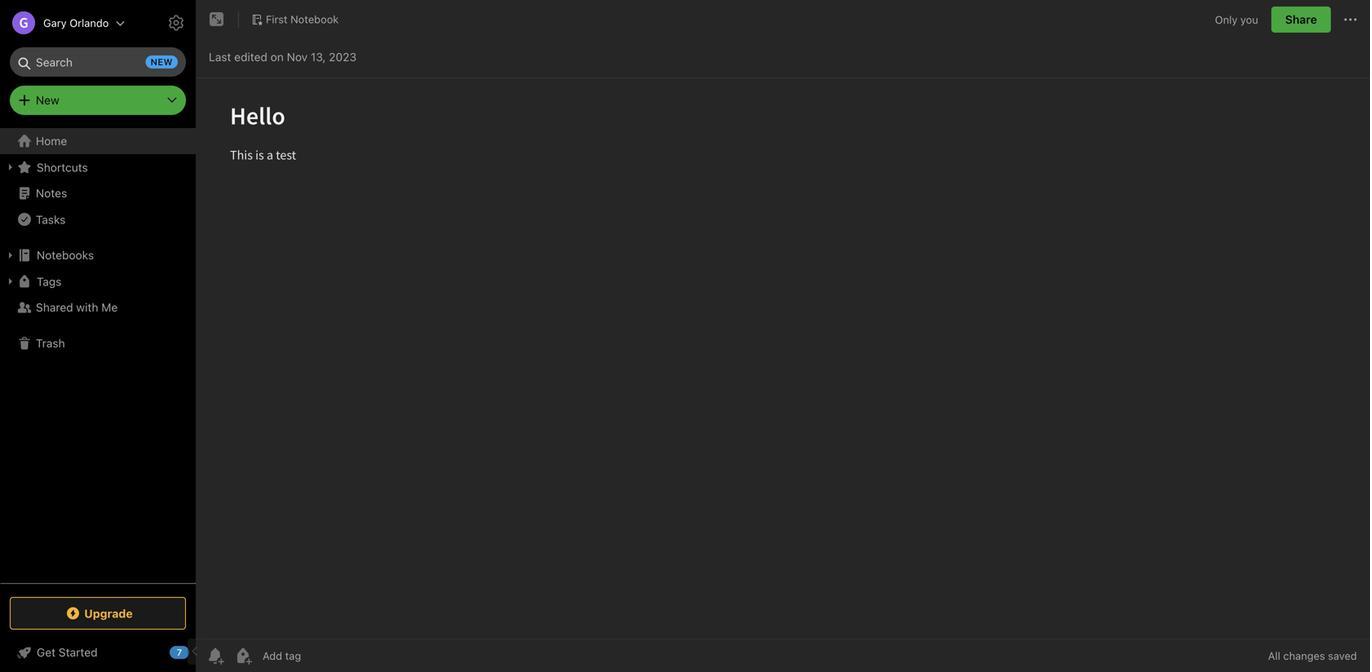 Task type: vqa. For each thing, say whether or not it's contained in the screenshot.
Saved
yes



Task type: locate. For each thing, give the bounding box(es) containing it.
tags
[[37, 275, 62, 288]]

new
[[151, 57, 173, 67]]

notebooks link
[[0, 242, 195, 268]]

all
[[1269, 650, 1281, 662]]

expand note image
[[207, 10, 227, 29]]

tasks button
[[0, 206, 195, 233]]

note window element
[[196, 0, 1371, 672]]

tasks
[[36, 213, 66, 226]]

13,
[[311, 50, 326, 64]]

More actions field
[[1342, 7, 1361, 33]]

gary
[[43, 17, 67, 29]]

tree
[[0, 128, 196, 583]]

last
[[209, 50, 231, 64]]

expand notebooks image
[[4, 249, 17, 262]]

started
[[59, 646, 98, 659]]

2023
[[329, 50, 357, 64]]

add a reminder image
[[206, 646, 225, 666]]

notes link
[[0, 180, 195, 206]]

home link
[[0, 128, 196, 154]]

new
[[36, 93, 59, 107]]

first notebook button
[[246, 8, 345, 31]]

Note Editor text field
[[196, 78, 1371, 639]]

only you
[[1216, 13, 1259, 26]]

shared
[[36, 301, 73, 314]]

notebook
[[291, 13, 339, 25]]

more actions image
[[1342, 10, 1361, 29]]

me
[[101, 301, 118, 314]]

settings image
[[166, 13, 186, 33]]

upgrade
[[84, 607, 133, 620]]

click to collapse image
[[190, 642, 202, 662]]

first
[[266, 13, 288, 25]]

trash link
[[0, 331, 195, 357]]

shortcuts
[[37, 161, 88, 174]]

orlando
[[70, 17, 109, 29]]

notebooks
[[37, 248, 94, 262]]

gary orlando
[[43, 17, 109, 29]]



Task type: describe. For each thing, give the bounding box(es) containing it.
you
[[1241, 13, 1259, 26]]

Help and Learning task checklist field
[[0, 640, 196, 666]]

tags button
[[0, 268, 195, 295]]

nov
[[287, 50, 308, 64]]

all changes saved
[[1269, 650, 1358, 662]]

notes
[[36, 186, 67, 200]]

new search field
[[21, 47, 178, 77]]

shortcuts button
[[0, 154, 195, 180]]

get started
[[37, 646, 98, 659]]

tree containing home
[[0, 128, 196, 583]]

home
[[36, 134, 67, 148]]

new button
[[10, 86, 186, 115]]

expand tags image
[[4, 275, 17, 288]]

add tag image
[[233, 646, 253, 666]]

edited
[[234, 50, 268, 64]]

Account field
[[0, 7, 125, 39]]

Search text field
[[21, 47, 175, 77]]

shared with me
[[36, 301, 118, 314]]

only
[[1216, 13, 1238, 26]]

shared with me link
[[0, 295, 195, 321]]

get
[[37, 646, 56, 659]]

with
[[76, 301, 98, 314]]

share
[[1286, 13, 1318, 26]]

share button
[[1272, 7, 1332, 33]]

changes
[[1284, 650, 1326, 662]]

on
[[271, 50, 284, 64]]

saved
[[1329, 650, 1358, 662]]

upgrade button
[[10, 597, 186, 630]]

Add tag field
[[261, 649, 384, 663]]

last edited on nov 13, 2023
[[209, 50, 357, 64]]

first notebook
[[266, 13, 339, 25]]

7
[[177, 648, 182, 658]]

trash
[[36, 337, 65, 350]]



